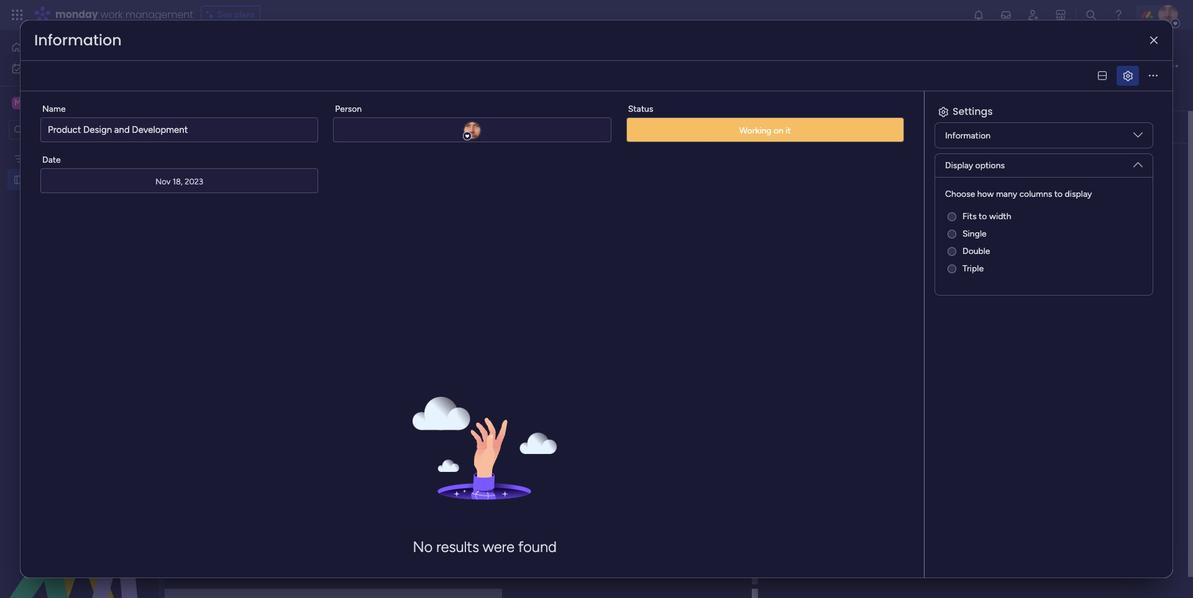 Task type: locate. For each thing, give the bounding box(es) containing it.
workspace image
[[12, 96, 24, 110]]

1 vertical spatial work
[[43, 63, 62, 73]]

project
[[214, 101, 242, 112]]

Information field
[[31, 30, 125, 50]]

1 horizontal spatial trading card game
[[191, 40, 340, 61]]

option
[[0, 147, 159, 150]]

choose
[[946, 189, 976, 200]]

2 horizontal spatial card
[[966, 92, 985, 103]]

no
[[413, 538, 433, 556]]

trading card game
[[191, 40, 340, 61], [29, 174, 104, 185]]

help
[[1141, 567, 1163, 580]]

files button
[[835, 88, 871, 108]]

0 vertical spatial card
[[252, 40, 290, 61]]

design up files
[[818, 59, 856, 75]]

files
[[844, 92, 862, 103]]

1 dapulse dropdown down arrow image from the top
[[1134, 131, 1143, 145]]

1 horizontal spatial development
[[883, 59, 958, 75]]

development
[[883, 59, 958, 75], [132, 124, 188, 136]]

title
[[252, 131, 276, 147], [252, 330, 276, 346]]

1 vertical spatial game
[[81, 174, 104, 185]]

display options
[[946, 160, 1005, 171]]

tab
[[188, 67, 269, 86]]

person button
[[333, 97, 387, 117]]

1 vertical spatial to
[[979, 211, 987, 222]]

product inside field
[[772, 59, 815, 75]]

arrow down image
[[435, 99, 450, 114]]

group title for 1st group title field
[[214, 131, 276, 147]]

project
[[312, 157, 340, 168]]

2 horizontal spatial and
[[858, 59, 881, 75]]

main
[[29, 97, 50, 109]]

see plans button
[[201, 6, 261, 24]]

0 horizontal spatial product design and development
[[48, 124, 188, 136]]

1 vertical spatial group title
[[214, 330, 276, 346]]

activity log button
[[871, 88, 937, 108]]

trading down the date at the top left of the page
[[29, 174, 58, 185]]

results
[[436, 538, 479, 556]]

0 vertical spatial dapulse dropdown down arrow image
[[1134, 131, 1143, 145]]

card inside list box
[[60, 174, 79, 185]]

1 horizontal spatial card
[[252, 40, 290, 61]]

to
[[1055, 189, 1063, 200], [979, 211, 987, 222]]

0 vertical spatial work
[[100, 7, 123, 22]]

on
[[774, 125, 784, 136]]

trading card game down plans
[[191, 40, 340, 61]]

target
[[319, 180, 343, 191]]

1 vertical spatial group
[[214, 330, 249, 346]]

lottie animation image
[[0, 473, 159, 599]]

2 title from the top
[[252, 330, 276, 346]]

1 group title from the top
[[214, 131, 276, 147]]

sort button
[[453, 97, 497, 117]]

1 horizontal spatial to
[[1055, 189, 1063, 200]]

and left 'target' on the top left of page
[[302, 180, 317, 191]]

information down monday
[[34, 30, 122, 50]]

work
[[100, 7, 123, 22], [43, 63, 62, 73]]

option group
[[946, 211, 1143, 280]]

Group Title field
[[211, 131, 279, 147], [211, 330, 279, 346]]

log
[[913, 92, 927, 103]]

select product image
[[11, 9, 24, 21]]

0 horizontal spatial work
[[43, 63, 62, 73]]

card up settings
[[966, 92, 985, 103]]

marketing
[[29, 153, 68, 163]]

design down workspace
[[83, 124, 112, 136]]

activity
[[880, 92, 911, 103]]

list box
[[0, 145, 159, 358]]

1 horizontal spatial information
[[946, 130, 991, 141]]

0 horizontal spatial trading
[[29, 174, 58, 185]]

update feed image
[[1000, 9, 1013, 21]]

product up "updates" button on the right of page
[[772, 59, 815, 75]]

settings
[[953, 104, 993, 119]]

person left 'filter' popup button
[[353, 102, 380, 112]]

to left display
[[1055, 189, 1063, 200]]

2 group from the top
[[214, 330, 249, 346]]

give
[[868, 122, 886, 133]]

new project button
[[188, 97, 247, 117]]

display
[[1065, 189, 1092, 200]]

public board image
[[13, 173, 25, 185]]

0 vertical spatial group
[[214, 131, 249, 147]]

2 dapulse dropdown down arrow image from the top
[[1134, 155, 1143, 169]]

dapulse dropdown down arrow image for information
[[1134, 131, 1143, 145]]

found
[[518, 538, 557, 556]]

game
[[293, 40, 340, 61], [81, 174, 104, 185]]

angle down image
[[253, 102, 259, 112]]

0 horizontal spatial information
[[34, 30, 122, 50]]

2 vertical spatial card
[[60, 174, 79, 185]]

1 vertical spatial card
[[966, 92, 985, 103]]

to right fits
[[979, 211, 987, 222]]

0 horizontal spatial to
[[979, 211, 987, 222]]

group
[[214, 131, 249, 147], [214, 330, 249, 346]]

how
[[978, 189, 994, 200]]

item
[[946, 92, 964, 103]]

home link
[[7, 37, 151, 57]]

home
[[27, 42, 51, 52]]

1 horizontal spatial game
[[293, 40, 340, 61]]

and
[[858, 59, 881, 75], [114, 124, 130, 136], [302, 180, 317, 191]]

1 vertical spatial and
[[114, 124, 130, 136]]

development up nov
[[132, 124, 188, 136]]

2 group title from the top
[[214, 330, 276, 346]]

updates
[[793, 92, 825, 103]]

18,
[[173, 177, 183, 186]]

trading
[[191, 40, 249, 61], [29, 174, 58, 185]]

information
[[34, 30, 122, 50], [946, 130, 991, 141]]

Search field
[[289, 98, 326, 116]]

more dots image
[[1149, 71, 1158, 81]]

triple
[[963, 264, 984, 274]]

0 vertical spatial and
[[858, 59, 881, 75]]

0 vertical spatial development
[[883, 59, 958, 75]]

1 vertical spatial trading
[[29, 174, 58, 185]]

plan
[[70, 153, 87, 163]]

trading card game down marketing plan
[[29, 174, 104, 185]]

0 vertical spatial title
[[252, 131, 276, 147]]

0 horizontal spatial trading card game
[[29, 174, 104, 185]]

no results were found
[[413, 538, 557, 556]]

trading card game button
[[188, 40, 359, 61]]

were
[[483, 538, 515, 556]]

james peterson image
[[1159, 5, 1179, 25]]

1 horizontal spatial work
[[100, 7, 123, 22]]

1 vertical spatial product
[[48, 124, 81, 136]]

1 vertical spatial information
[[946, 130, 991, 141]]

0 vertical spatial group title field
[[211, 131, 279, 147]]

card down plan
[[60, 174, 79, 185]]

1 vertical spatial group title field
[[211, 330, 279, 346]]

card down plans
[[252, 40, 290, 61]]

and right search in workspace field
[[114, 124, 130, 136]]

development up log
[[883, 59, 958, 75]]

item card button
[[937, 88, 994, 108]]

give feedback button
[[846, 118, 929, 138]]

0 vertical spatial group title
[[214, 131, 276, 147]]

0 vertical spatial trading
[[191, 40, 249, 61]]

card
[[252, 40, 290, 61], [966, 92, 985, 103], [60, 174, 79, 185]]

development inside field
[[883, 59, 958, 75]]

status
[[628, 104, 654, 114]]

main workspace
[[29, 97, 102, 109]]

2 vertical spatial and
[[302, 180, 317, 191]]

workspace
[[53, 97, 102, 109]]

0 horizontal spatial card
[[60, 174, 79, 185]]

notifications image
[[973, 9, 985, 21]]

0 vertical spatial design
[[818, 59, 856, 75]]

group title for 2nd group title field
[[214, 330, 276, 346]]

information down settings
[[946, 130, 991, 141]]

product down name
[[48, 124, 81, 136]]

work for my
[[43, 63, 62, 73]]

0 vertical spatial information
[[34, 30, 122, 50]]

dapulse dropdown down arrow image
[[1134, 131, 1143, 145], [1134, 155, 1143, 169]]

0 horizontal spatial development
[[132, 124, 188, 136]]

0 vertical spatial product design and development
[[772, 59, 958, 75]]

1 vertical spatial title
[[252, 330, 276, 346]]

0 horizontal spatial game
[[81, 174, 104, 185]]

work inside option
[[43, 63, 62, 73]]

feedback
[[888, 122, 925, 133]]

work right monday
[[100, 7, 123, 22]]

give feedback
[[868, 122, 925, 133]]

many
[[996, 189, 1018, 200]]

work right my
[[43, 63, 62, 73]]

Product Design and Development field
[[769, 59, 1125, 75]]

0 vertical spatial game
[[293, 40, 340, 61]]

person inside popup button
[[353, 102, 380, 112]]

name
[[42, 104, 66, 114]]

trading inside list box
[[29, 174, 58, 185]]

group title
[[214, 131, 276, 147], [214, 330, 276, 346]]

see
[[217, 9, 232, 20]]

product design and development
[[772, 59, 958, 75], [48, 124, 188, 136]]

0 horizontal spatial design
[[83, 124, 112, 136]]

and inside field
[[858, 59, 881, 75]]

1 vertical spatial dapulse dropdown down arrow image
[[1134, 155, 1143, 169]]

1 horizontal spatial design
[[818, 59, 856, 75]]

1 group from the top
[[214, 131, 249, 147]]

person
[[353, 102, 380, 112], [335, 104, 362, 114]]

product
[[772, 59, 815, 75], [48, 124, 81, 136]]

1 horizontal spatial product
[[772, 59, 815, 75]]

working
[[740, 125, 772, 136]]

0 horizontal spatial product
[[48, 124, 81, 136]]

lottie animation element
[[0, 473, 159, 599]]

fits to width
[[963, 211, 1012, 222]]

1 horizontal spatial product design and development
[[772, 59, 958, 75]]

design
[[818, 59, 856, 75], [83, 124, 112, 136]]

my
[[29, 63, 41, 73]]

game up search 'field'
[[293, 40, 340, 61]]

group for 1st group title field
[[214, 131, 249, 147]]

1 vertical spatial trading card game
[[29, 174, 104, 185]]

product design and development up plan
[[48, 124, 188, 136]]

game down plan
[[81, 174, 104, 185]]

0 vertical spatial product
[[772, 59, 815, 75]]

and up files
[[858, 59, 881, 75]]

trading down 'see'
[[191, 40, 249, 61]]

0 horizontal spatial and
[[114, 124, 130, 136]]

options
[[976, 160, 1005, 171]]

product design and development up files
[[772, 59, 958, 75]]

1 vertical spatial design
[[83, 124, 112, 136]]

columns
[[1020, 189, 1053, 200]]



Task type: vqa. For each thing, say whether or not it's contained in the screenshot.
middle Status "field"
no



Task type: describe. For each thing, give the bounding box(es) containing it.
search everything image
[[1085, 9, 1098, 21]]

my work option
[[7, 58, 151, 78]]

card inside button
[[966, 92, 985, 103]]

analysis
[[385, 180, 416, 191]]

see plans
[[217, 9, 255, 20]]

group for 2nd group title field
[[214, 330, 249, 346]]

widget
[[809, 121, 836, 132]]

trading card game inside list box
[[29, 174, 104, 185]]

product design and development inside field
[[772, 59, 958, 75]]

workspace selection element
[[12, 96, 104, 112]]

management
[[125, 7, 193, 22]]

date
[[42, 155, 61, 165]]

plans
[[234, 9, 255, 20]]

choose how many columns to display
[[946, 189, 1092, 200]]

home option
[[7, 37, 151, 57]]

list box containing marketing plan
[[0, 145, 159, 358]]

updates button
[[773, 88, 835, 108]]

new
[[193, 101, 212, 112]]

v2 search image
[[280, 100, 289, 114]]

my work link
[[7, 58, 151, 78]]

add widget
[[791, 121, 836, 132]]

dapulse dropdown down arrow image for display options
[[1134, 155, 1143, 169]]

monday marketplace image
[[1055, 9, 1067, 21]]

new project
[[193, 101, 242, 112]]

nov
[[156, 177, 171, 186]]

working on it
[[740, 125, 791, 136]]

monday work management
[[55, 7, 193, 22]]

filter
[[411, 102, 430, 112]]

filter button
[[391, 97, 450, 117]]

1 vertical spatial development
[[132, 124, 188, 136]]

marketing plan
[[29, 153, 87, 163]]

work for monday
[[100, 7, 123, 22]]

nov 18, 2023
[[156, 177, 203, 186]]

hide button
[[501, 97, 547, 117]]

single
[[963, 229, 987, 239]]

activity log
[[880, 92, 927, 103]]

0 vertical spatial trading card game
[[191, 40, 340, 61]]

market research and target audience analysis
[[235, 180, 416, 191]]

double
[[963, 246, 991, 257]]

display
[[946, 160, 974, 171]]

add widget button
[[768, 117, 841, 137]]

1 horizontal spatial trading
[[191, 40, 249, 61]]

invite members image
[[1028, 9, 1040, 21]]

monday
[[55, 7, 98, 22]]

fits
[[963, 211, 977, 222]]

help button
[[1130, 563, 1174, 584]]

1 group title field from the top
[[211, 131, 279, 147]]

dapulse x slim image
[[1151, 36, 1158, 45]]

1 vertical spatial product design and development
[[48, 124, 188, 136]]

1 horizontal spatial and
[[302, 180, 317, 191]]

v2 split view image
[[1098, 71, 1107, 81]]

research
[[264, 180, 300, 191]]

2023
[[185, 177, 203, 186]]

no results image
[[413, 397, 557, 522]]

Search in workspace field
[[26, 123, 104, 137]]

add view image
[[1166, 93, 1171, 103]]

it
[[786, 125, 791, 136]]

hide
[[521, 102, 539, 112]]

add
[[791, 121, 807, 132]]

m
[[14, 98, 22, 108]]

help image
[[1113, 9, 1125, 21]]

0 vertical spatial to
[[1055, 189, 1063, 200]]

width
[[990, 211, 1012, 222]]

option group containing fits to width
[[946, 211, 1143, 280]]

market
[[235, 180, 262, 191]]

item card
[[946, 92, 985, 103]]

design inside field
[[818, 59, 856, 75]]

2 group title field from the top
[[211, 330, 279, 346]]

audience
[[346, 180, 383, 191]]

1 title from the top
[[252, 131, 276, 147]]

person right search 'field'
[[335, 104, 362, 114]]

my work
[[29, 63, 62, 73]]

sort
[[473, 102, 490, 112]]



